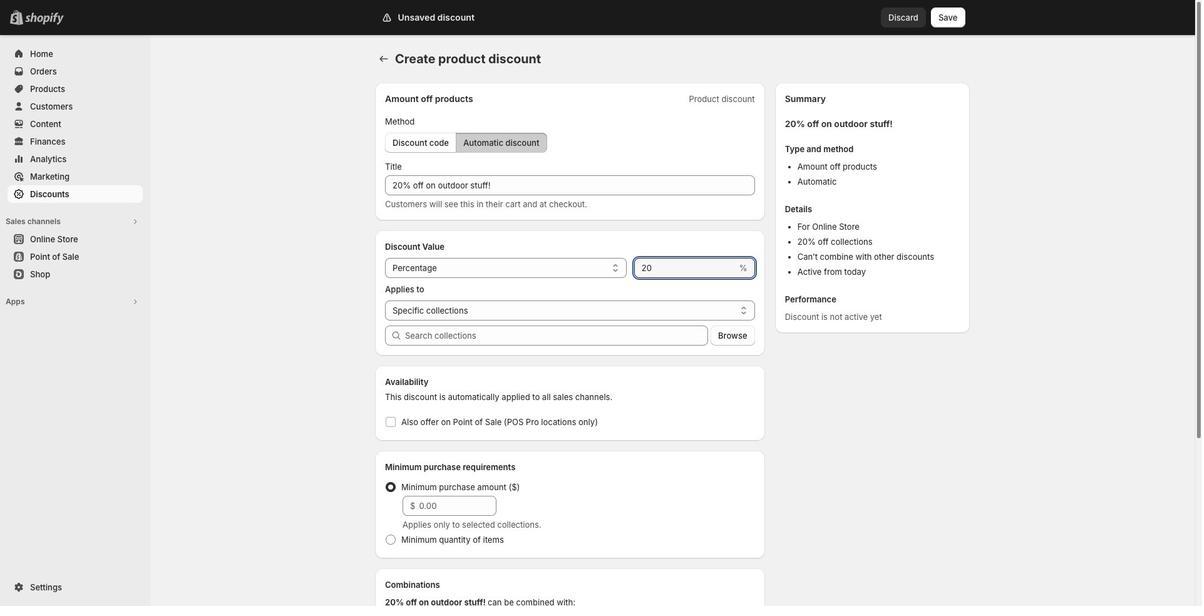 Task type: vqa. For each thing, say whether or not it's contained in the screenshot.
search countries text box
no



Task type: locate. For each thing, give the bounding box(es) containing it.
shopify image
[[25, 13, 64, 25]]

None text field
[[385, 175, 755, 195], [634, 258, 737, 278], [385, 175, 755, 195], [634, 258, 737, 278]]



Task type: describe. For each thing, give the bounding box(es) containing it.
Search collections text field
[[405, 326, 708, 346]]

0.00 text field
[[419, 496, 497, 516]]



